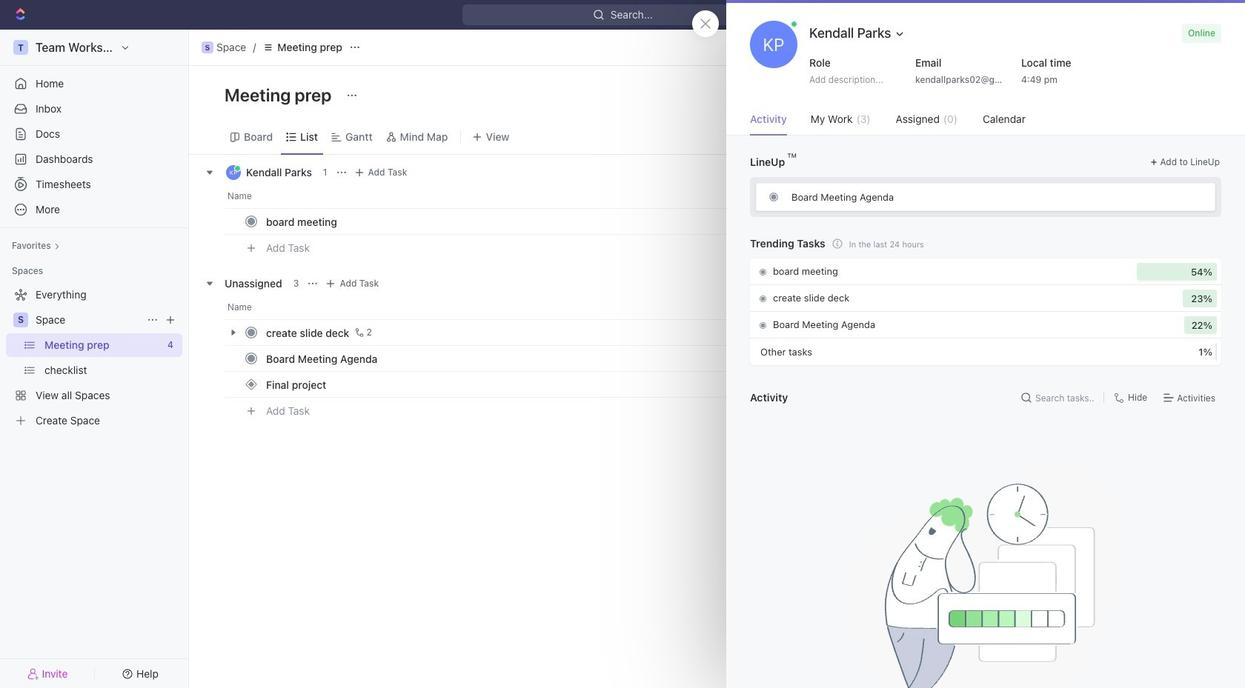 Task type: locate. For each thing, give the bounding box(es) containing it.
tree inside the sidebar navigation
[[6, 283, 182, 433]]

tree
[[6, 283, 182, 433]]

0 horizontal spatial space, , element
[[13, 313, 28, 328]]

sidebar navigation
[[0, 30, 192, 689]]

space, , element inside tree
[[13, 313, 28, 328]]

0 vertical spatial space, , element
[[202, 42, 214, 53]]

space, , element
[[202, 42, 214, 53], [13, 313, 28, 328]]

1 vertical spatial space, , element
[[13, 313, 28, 328]]



Task type: vqa. For each thing, say whether or not it's contained in the screenshot.
Sidebar navigation
yes



Task type: describe. For each thing, give the bounding box(es) containing it.
Search tasks.. text field
[[1036, 387, 1098, 409]]

invite user image
[[27, 668, 39, 681]]

team workspace, , element
[[13, 40, 28, 55]]

1 horizontal spatial space, , element
[[202, 42, 214, 53]]



